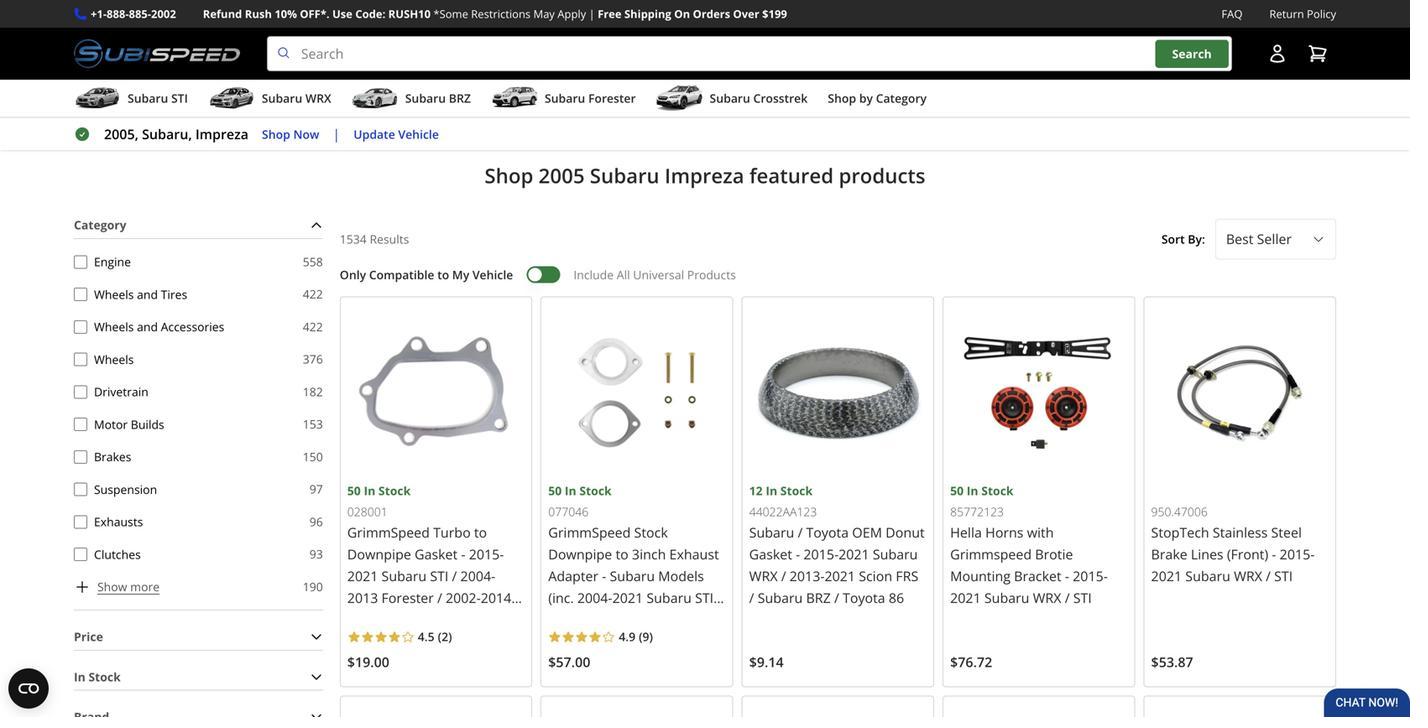 Task type: locate. For each thing, give the bounding box(es) containing it.
2 horizontal spatial 50
[[951, 483, 964, 499]]

wheels right the wheels and accessories button
[[94, 319, 134, 335]]

to left my
[[438, 267, 449, 283]]

grimmspeed for downpipe
[[347, 524, 430, 542]]

2005, subaru, impreza
[[104, 125, 249, 143]]

subaru crosstrek
[[710, 90, 808, 106]]

| left free
[[589, 6, 595, 21]]

search
[[1173, 46, 1212, 62]]

vehicle right my
[[473, 267, 513, 283]]

subaru inside 50 in stock 85772123 hella horns with grimmspeed brotie mounting bracket  - 2015- 2021 subaru wrx / sti
[[985, 589, 1030, 608]]

1 vertical spatial 422
[[303, 319, 323, 335]]

1 and from the top
[[137, 287, 158, 303]]

subaru
[[128, 90, 168, 106], [262, 90, 302, 106], [405, 90, 446, 106], [545, 90, 586, 106], [710, 90, 751, 106], [590, 162, 660, 189], [750, 524, 795, 542], [873, 546, 918, 564], [382, 568, 427, 586], [610, 568, 655, 586], [1186, 568, 1231, 586], [647, 589, 692, 608], [985, 589, 1030, 608], [758, 589, 803, 608]]

wrx inside 12 in stock 44022aa123 subaru / toyota oem donut gasket - 2015-2021 subaru wrx / 2013-2021 scion frs / subaru brz / toyota 86
[[750, 568, 778, 586]]

shop for shop now
[[262, 126, 290, 142]]

impreza down subaru crosstrek dropdown button
[[665, 162, 745, 189]]

1 vertical spatial brakes
[[94, 449, 131, 465]]

1 grimmspeed from the left
[[347, 524, 430, 542]]

- inside 50 in stock 85772123 hella horns with grimmspeed brotie mounting bracket  - 2015- 2021 subaru wrx / sti
[[1065, 568, 1070, 586]]

2 vertical spatial to
[[616, 546, 629, 564]]

2 horizontal spatial to
[[616, 546, 629, 564]]

0 vertical spatial and
[[137, 287, 158, 303]]

1 horizontal spatial gasket
[[750, 546, 793, 564]]

1 horizontal spatial 2004-
[[578, 589, 613, 608]]

2015- down steel
[[1280, 546, 1315, 564]]

0 vertical spatial impreza
[[196, 125, 249, 143]]

stock up 3inch
[[634, 524, 668, 542]]

( right 4.9
[[639, 629, 643, 645]]

2014 inside 50 in stock 077046 grimmspeed stock downpipe to 3inch exhaust adapter - subaru models (inc. 2004-2021 subaru sti / 2002-2014 wrx)
[[584, 611, 614, 629]]

1 vertical spatial 2014
[[584, 611, 614, 629]]

50 in stock 077046 grimmspeed stock downpipe to 3inch exhaust adapter - subaru models (inc. 2004-2021 subaru sti / 2002-2014 wrx)
[[549, 483, 722, 629]]

and down wheels and tires
[[137, 319, 158, 335]]

select... image
[[1312, 233, 1326, 246]]

0 horizontal spatial forester
[[382, 589, 434, 608]]

2021 up the wrx)
[[613, 589, 643, 608]]

grimmspeed
[[951, 546, 1032, 564]]

show
[[97, 579, 127, 595]]

2004- inside 50 in stock 028001 grimmspeed turbo to downpipe gasket - 2015- 2021 subaru sti / 2004- 2013 forester / 2002-2014 impreza
[[461, 568, 496, 586]]

950.47006 stoptech stainless steel brake lines (front) - 2015- 2021 subaru wrx / sti
[[1152, 504, 1315, 586]]

more
[[130, 579, 160, 595]]

over
[[733, 6, 760, 21]]

featured
[[750, 162, 834, 189]]

stock down price
[[89, 670, 121, 686]]

1 horizontal spatial downpipe
[[549, 546, 612, 564]]

subaru / toyota oem donut  gasket - 2015-2021 subaru wrx / 2013-2021 scion frs / subaru brz / toyota 86 image
[[750, 304, 927, 482]]

cusco oil drain plug m20x1.5 - universal image
[[1152, 704, 1329, 718]]

shipping
[[625, 6, 672, 21]]

in up 077046
[[565, 483, 577, 499]]

0 horizontal spatial gasket
[[415, 546, 458, 564]]

1 vertical spatial toyota
[[843, 589, 886, 608]]

2 wheels from the top
[[94, 319, 134, 335]]

downpipe inside 50 in stock 028001 grimmspeed turbo to downpipe gasket - 2015- 2021 subaru sti / 2004- 2013 forester / 2002-2014 impreza
[[347, 546, 411, 564]]

- right adapter
[[602, 568, 607, 586]]

sti inside 50 in stock 077046 grimmspeed stock downpipe to 3inch exhaust adapter - subaru models (inc. 2004-2021 subaru sti / 2002-2014 wrx)
[[695, 589, 714, 608]]

a subaru crosstrek thumbnail image image
[[656, 86, 703, 111]]

hella
[[951, 524, 982, 542]]

1 horizontal spatial grimmspeed
[[549, 524, 631, 542]]

1 wheels from the top
[[94, 287, 134, 303]]

2015- down brotie on the bottom right of the page
[[1073, 568, 1108, 586]]

1 horizontal spatial )
[[650, 629, 653, 645]]

shop inside package deals brakes package deals shop all
[[892, 108, 921, 124]]

sort by:
[[1162, 231, 1206, 247]]

results
[[370, 231, 409, 247]]

wheels and accessories
[[94, 319, 224, 335]]

1 horizontal spatial 2014
[[584, 611, 614, 629]]

1 vertical spatial vehicle
[[473, 267, 513, 283]]

1 vertical spatial package
[[897, 84, 942, 100]]

1 horizontal spatial brz
[[807, 589, 831, 608]]

stock inside 50 in stock 028001 grimmspeed turbo to downpipe gasket - 2015- 2021 subaru sti / 2004- 2013 forester / 2002-2014 impreza
[[379, 483, 411, 499]]

and left tires
[[137, 287, 158, 303]]

shop inside dropdown button
[[828, 90, 857, 106]]

) for forester
[[448, 629, 452, 645]]

422 up 376
[[303, 319, 323, 335]]

subaru inside 950.47006 stoptech stainless steel brake lines (front) - 2015- 2021 subaru wrx / sti
[[1186, 568, 1231, 586]]

include all universal products
[[574, 267, 736, 283]]

422
[[303, 286, 323, 302], [303, 319, 323, 335]]

by:
[[1188, 231, 1206, 247]]

2021 up 2013
[[347, 568, 378, 586]]

93
[[310, 547, 323, 563]]

50 up 85772123
[[951, 483, 964, 499]]

subaru down 3inch
[[610, 568, 655, 586]]

2014 left 4.9
[[584, 611, 614, 629]]

4.9 ( 9 )
[[619, 629, 653, 645]]

/ down exhaust
[[717, 589, 722, 608]]

gasket
[[415, 546, 458, 564], [750, 546, 793, 564]]

stock up the 028001
[[379, 483, 411, 499]]

)
[[448, 629, 452, 645], [650, 629, 653, 645]]

1 vertical spatial impreza
[[665, 162, 745, 189]]

search button
[[1156, 40, 1229, 68]]

shop by category button
[[828, 83, 927, 117]]

code:
[[355, 6, 386, 21]]

grimmspeed down 077046
[[549, 524, 631, 542]]

2015- down turbo
[[469, 546, 504, 564]]

Engine button
[[74, 255, 87, 269]]

subaru inside 50 in stock 028001 grimmspeed turbo to downpipe gasket - 2015- 2021 subaru sti / 2004- 2013 forester / 2002-2014 impreza
[[382, 568, 427, 586]]

/ down brotie on the bottom right of the page
[[1065, 589, 1070, 608]]

shop by category
[[828, 90, 927, 106]]

subaru down 44022aa123
[[750, 524, 795, 542]]

refund rush 10% off*. use code: rush10 *some restrictions may apply | free shipping on orders over $199
[[203, 6, 788, 21]]

stock inside dropdown button
[[89, 670, 121, 686]]

- down steel
[[1272, 546, 1277, 564]]

toyota down scion
[[843, 589, 886, 608]]

wrx)
[[618, 611, 650, 629]]

/ down (front) on the right bottom of page
[[1266, 568, 1271, 586]]

0 horizontal spatial downpipe
[[347, 546, 411, 564]]

a subaru brz thumbnail image image
[[352, 86, 399, 111]]

1 vertical spatial |
[[333, 125, 340, 143]]

2 ( from the left
[[639, 629, 643, 645]]

$199
[[763, 6, 788, 21]]

wrx down (front) on the right bottom of page
[[1234, 568, 1263, 586]]

in stock button
[[74, 665, 323, 691]]

0 vertical spatial 2014
[[481, 589, 512, 608]]

2 downpipe from the left
[[549, 546, 612, 564]]

/ down turbo
[[452, 568, 457, 586]]

- inside 950.47006 stoptech stainless steel brake lines (front) - 2015- 2021 subaru wrx / sti
[[1272, 546, 1277, 564]]

all
[[924, 108, 939, 124], [617, 267, 630, 283]]

wheels down engine
[[94, 287, 134, 303]]

2002- up 2
[[446, 589, 481, 608]]

1 422 from the top
[[303, 286, 323, 302]]

- inside 12 in stock 44022aa123 subaru / toyota oem donut gasket - 2015-2021 subaru wrx / 2013-2021 scion frs / subaru brz / toyota 86
[[796, 546, 800, 564]]

subaru up the 4.5
[[382, 568, 427, 586]]

1 horizontal spatial (
[[639, 629, 643, 645]]

50 inside 50 in stock 85772123 hella horns with grimmspeed brotie mounting bracket  - 2015- 2021 subaru wrx / sti
[[951, 483, 964, 499]]

1 vertical spatial forester
[[382, 589, 434, 608]]

558
[[303, 254, 323, 270]]

2 vertical spatial wheels
[[94, 352, 134, 368]]

brakes inside package deals brakes package deals shop all
[[857, 84, 894, 100]]

$53.87
[[1152, 654, 1194, 672]]

2014 left (inc.
[[481, 589, 512, 608]]

2 and from the top
[[137, 319, 158, 335]]

impreza down 'a subaru wrx thumbnail image'
[[196, 125, 249, 143]]

(front)
[[1228, 546, 1269, 564]]

to
[[438, 267, 449, 283], [474, 524, 487, 542], [616, 546, 629, 564]]

150
[[303, 449, 323, 465]]

sort
[[1162, 231, 1185, 247]]

forester inside 50 in stock 028001 grimmspeed turbo to downpipe gasket - 2015- 2021 subaru sti / 2004- 2013 forester / 2002-2014 impreza
[[382, 589, 434, 608]]

Drivetrain button
[[74, 386, 87, 399]]

422 down 558 on the top left of the page
[[303, 286, 323, 302]]

1 vertical spatial all
[[617, 267, 630, 283]]

in
[[364, 483, 376, 499], [565, 483, 577, 499], [967, 483, 979, 499], [766, 483, 778, 499], [74, 670, 86, 686]]

all down brakes package deals link
[[924, 108, 939, 124]]

2015- up 2013-
[[804, 546, 839, 564]]

all right include
[[617, 267, 630, 283]]

1 vertical spatial brz
[[807, 589, 831, 608]]

in inside 50 in stock 077046 grimmspeed stock downpipe to 3inch exhaust adapter - subaru models (inc. 2004-2021 subaru sti / 2002-2014 wrx)
[[565, 483, 577, 499]]

0 horizontal spatial brz
[[449, 90, 471, 106]]

by
[[860, 90, 873, 106]]

2004- inside 50 in stock 077046 grimmspeed stock downpipe to 3inch exhaust adapter - subaru models (inc. 2004-2021 subaru sti / 2002-2014 wrx)
[[578, 589, 613, 608]]

0 vertical spatial package
[[874, 62, 922, 78]]

2 ) from the left
[[650, 629, 653, 645]]

0 horizontal spatial |
[[333, 125, 340, 143]]

grimmspeed
[[347, 524, 430, 542], [549, 524, 631, 542]]

2 50 from the left
[[549, 483, 562, 499]]

wheels up drivetrain
[[94, 352, 134, 368]]

in right 12
[[766, 483, 778, 499]]

2 grimmspeed from the left
[[549, 524, 631, 542]]

to inside 50 in stock 028001 grimmspeed turbo to downpipe gasket - 2015- 2021 subaru sti / 2004- 2013 forester / 2002-2014 impreza
[[474, 524, 487, 542]]

return policy
[[1270, 6, 1337, 21]]

all inside package deals brakes package deals shop all
[[924, 108, 939, 124]]

3 wheels from the top
[[94, 352, 134, 368]]

2015- inside 50 in stock 85772123 hella horns with grimmspeed brotie mounting bracket  - 2015- 2021 subaru wrx / sti
[[1073, 568, 1108, 586]]

2 vertical spatial impreza
[[347, 611, 399, 629]]

1 vertical spatial 2004-
[[578, 589, 613, 608]]

44022aa123
[[750, 504, 817, 520]]

downpipe
[[347, 546, 411, 564], [549, 546, 612, 564]]

0 horizontal spatial 50
[[347, 483, 361, 499]]

0 vertical spatial 2004-
[[461, 568, 496, 586]]

0 vertical spatial 422
[[303, 286, 323, 302]]

cobb
[[419, 62, 448, 78]]

forester up the 4.5
[[382, 589, 434, 608]]

2002- down (inc.
[[549, 611, 584, 629]]

0 horizontal spatial vehicle
[[398, 126, 439, 142]]

0 vertical spatial toyota
[[807, 524, 849, 542]]

182
[[303, 384, 323, 400]]

stock for /
[[781, 483, 813, 499]]

50 inside 50 in stock 028001 grimmspeed turbo to downpipe gasket - 2015- 2021 subaru sti / 2004- 2013 forester / 2002-2014 impreza
[[347, 483, 361, 499]]

Wheels and Accessories button
[[74, 321, 87, 334]]

shop now
[[262, 126, 319, 142]]

forester left the a subaru crosstrek thumbnail image
[[589, 90, 636, 106]]

forester inside dropdown button
[[589, 90, 636, 106]]

0 horizontal spatial (
[[438, 629, 442, 645]]

0 horizontal spatial 2004-
[[461, 568, 496, 586]]

1 downpipe from the left
[[347, 546, 411, 564]]

deals
[[926, 62, 958, 78], [945, 84, 975, 100]]

1 ) from the left
[[448, 629, 452, 645]]

1 horizontal spatial all
[[924, 108, 939, 124]]

4.9
[[619, 629, 636, 645]]

1 ( from the left
[[438, 629, 442, 645]]

3 50 from the left
[[951, 483, 964, 499]]

to left 3inch
[[616, 546, 629, 564]]

2021 inside 950.47006 stoptech stainless steel brake lines (front) - 2015- 2021 subaru wrx / sti
[[1152, 568, 1182, 586]]

2 horizontal spatial impreza
[[665, 162, 745, 189]]

- down turbo
[[461, 546, 466, 564]]

engine
[[94, 254, 131, 270]]

2021 down brake
[[1152, 568, 1182, 586]]

update vehicle button
[[354, 125, 439, 144]]

wrx up the now
[[306, 90, 331, 106]]

gasket down turbo
[[415, 546, 458, 564]]

march
[[451, 62, 489, 78]]

subaru down sale
[[545, 90, 586, 106]]

2013-
[[790, 568, 825, 586]]

0 vertical spatial brakes
[[857, 84, 894, 100]]

shop now link
[[262, 125, 319, 144]]

1 vertical spatial and
[[137, 319, 158, 335]]

grimmspeed inside 50 in stock 077046 grimmspeed stock downpipe to 3inch exhaust adapter - subaru models (inc. 2004-2021 subaru sti / 2002-2014 wrx)
[[549, 524, 631, 542]]

| right the now
[[333, 125, 340, 143]]

package deals brakes package deals shop all
[[857, 62, 975, 124]]

Clutches button
[[74, 548, 87, 562]]

1 horizontal spatial impreza
[[347, 611, 399, 629]]

struts and shocks
[[653, 62, 758, 78]]

drivetrain
[[94, 384, 149, 400]]

1 vertical spatial to
[[474, 524, 487, 542]]

brz down 2013-
[[807, 589, 831, 608]]

in up the 028001
[[364, 483, 376, 499]]

2014 inside 50 in stock 028001 grimmspeed turbo to downpipe gasket - 2015- 2021 subaru sti / 2004- 2013 forester / 2002-2014 impreza
[[481, 589, 512, 608]]

( right the 4.5
[[438, 629, 442, 645]]

in inside 12 in stock 44022aa123 subaru / toyota oem donut gasket - 2015-2021 subaru wrx / 2013-2021 scion frs / subaru brz / toyota 86
[[766, 483, 778, 499]]

$9.14
[[750, 654, 784, 672]]

vehicle down the subaru brz dropdown button
[[398, 126, 439, 142]]

button image
[[1268, 44, 1288, 64]]

2015- inside 950.47006 stoptech stainless steel brake lines (front) - 2015- 2021 subaru wrx / sti
[[1280, 546, 1315, 564]]

shop down "category"
[[892, 108, 921, 124]]

0 vertical spatial forester
[[589, 90, 636, 106]]

1 gasket from the left
[[415, 546, 458, 564]]

gasket inside 50 in stock 028001 grimmspeed turbo to downpipe gasket - 2015- 2021 subaru sti / 2004- 2013 forester / 2002-2014 impreza
[[415, 546, 458, 564]]

50 inside 50 in stock 077046 grimmspeed stock downpipe to 3inch exhaust adapter - subaru models (inc. 2004-2021 subaru sti / 2002-2014 wrx)
[[549, 483, 562, 499]]

vehicle inside button
[[398, 126, 439, 142]]

1 horizontal spatial to
[[474, 524, 487, 542]]

a subaru sti thumbnail image image
[[74, 86, 121, 111]]

crosstrek
[[754, 90, 808, 106]]

- up 2013-
[[796, 546, 800, 564]]

shop left the now
[[262, 126, 290, 142]]

rush
[[245, 6, 272, 21]]

2004- down turbo
[[461, 568, 496, 586]]

0 horizontal spatial brakes
[[94, 449, 131, 465]]

50 up 077046
[[549, 483, 562, 499]]

steel
[[1272, 524, 1302, 542]]

brakes package deals link
[[857, 83, 975, 102]]

deals up brakes package deals link
[[926, 62, 958, 78]]

0 vertical spatial vehicle
[[398, 126, 439, 142]]

1 horizontal spatial brakes
[[857, 84, 894, 100]]

subaru down models
[[647, 589, 692, 608]]

wrx left 2013-
[[750, 568, 778, 586]]

subaru down shocks
[[710, 90, 751, 106]]

clutches
[[94, 547, 141, 563]]

1 50 from the left
[[347, 483, 361, 499]]

0 horizontal spatial 2014
[[481, 589, 512, 608]]

0 horizontal spatial grimmspeed
[[347, 524, 430, 542]]

85772123
[[951, 504, 1004, 520]]

stainless
[[1213, 524, 1268, 542]]

compatible
[[369, 267, 435, 283]]

0 vertical spatial wheels
[[94, 287, 134, 303]]

0 vertical spatial all
[[924, 108, 939, 124]]

sti inside dropdown button
[[171, 90, 188, 106]]

deals right "category"
[[945, 84, 975, 100]]

wheels for wheels and accessories
[[94, 319, 134, 335]]

2 gasket from the left
[[750, 546, 793, 564]]

0 vertical spatial brz
[[449, 90, 471, 106]]

subaru forester
[[545, 90, 636, 106]]

subaru down cobb
[[405, 90, 446, 106]]

subaru down mounting
[[985, 589, 1030, 608]]

stock for horns
[[982, 483, 1014, 499]]

toyota left oem
[[807, 524, 849, 542]]

0 vertical spatial 2002-
[[446, 589, 481, 608]]

gasket up 2013-
[[750, 546, 793, 564]]

scion
[[859, 568, 893, 586]]

2004- down adapter
[[578, 589, 613, 608]]

0 horizontal spatial )
[[448, 629, 452, 645]]

1 horizontal spatial 50
[[549, 483, 562, 499]]

1 horizontal spatial 2002-
[[549, 611, 584, 629]]

subaru down 2013-
[[758, 589, 803, 608]]

1 horizontal spatial |
[[589, 6, 595, 21]]

2004-
[[461, 568, 496, 586], [578, 589, 613, 608]]

in inside 50 in stock 85772123 hella horns with grimmspeed brotie mounting bracket  - 2015- 2021 subaru wrx / sti
[[967, 483, 979, 499]]

Motor Builds button
[[74, 418, 87, 432]]

package up shop all link
[[897, 84, 942, 100]]

- down brotie on the bottom right of the page
[[1065, 568, 1070, 586]]

grimmspeed inside 50 in stock 028001 grimmspeed turbo to downpipe gasket - 2015- 2021 subaru sti / 2004- 2013 forester / 2002-2014 impreza
[[347, 524, 430, 542]]

package up brakes package deals link
[[874, 62, 922, 78]]

open widget image
[[8, 669, 49, 710]]

wrx inside dropdown button
[[306, 90, 331, 106]]

brz inside dropdown button
[[449, 90, 471, 106]]

shop 2005 subaru impreza featured products
[[485, 162, 926, 189]]

0 horizontal spatial impreza
[[196, 125, 249, 143]]

free
[[598, 6, 622, 21]]

subaru down 'lines'
[[1186, 568, 1231, 586]]

stock up 44022aa123
[[781, 483, 813, 499]]

grimmspeed down the 028001
[[347, 524, 430, 542]]

in inside 50 in stock 028001 grimmspeed turbo to downpipe gasket - 2015- 2021 subaru sti / 2004- 2013 forester / 2002-2014 impreza
[[364, 483, 376, 499]]

1 vertical spatial 2002-
[[549, 611, 584, 629]]

to right turbo
[[474, 524, 487, 542]]

/ inside 950.47006 stoptech stainless steel brake lines (front) - 2015- 2021 subaru wrx / sti
[[1266, 568, 1271, 586]]

in up 85772123
[[967, 483, 979, 499]]

) right the 4.5
[[448, 629, 452, 645]]

sti inside 950.47006 stoptech stainless steel brake lines (front) - 2015- 2021 subaru wrx / sti
[[1275, 568, 1293, 586]]

2 422 from the top
[[303, 319, 323, 335]]

0 vertical spatial to
[[438, 267, 449, 283]]

toyota
[[807, 524, 849, 542], [843, 589, 886, 608]]

wrx down bracket
[[1033, 589, 1062, 608]]

stock up 85772123
[[982, 483, 1014, 499]]

in for grimmspeed stock downpipe to 3inch exhaust adapter - subaru models (inc. 2004-2021 subaru sti / 2002-2014 wrx)
[[565, 483, 577, 499]]

1 vertical spatial wheels
[[94, 319, 134, 335]]

in down price
[[74, 670, 86, 686]]

shop for shop by category
[[828, 90, 857, 106]]

0 horizontal spatial 2002-
[[446, 589, 481, 608]]

Suspension button
[[74, 483, 87, 497]]

*some
[[434, 6, 468, 21]]

) right 4.9
[[650, 629, 653, 645]]

stock inside 12 in stock 44022aa123 subaru / toyota oem donut gasket - 2015-2021 subaru wrx / 2013-2021 scion frs / subaru brz / toyota 86
[[781, 483, 813, 499]]

stock inside 50 in stock 85772123 hella horns with grimmspeed brotie mounting bracket  - 2015- 2021 subaru wrx / sti
[[982, 483, 1014, 499]]

downpipe up adapter
[[549, 546, 612, 564]]

only
[[340, 267, 366, 283]]

50 up the 028001
[[347, 483, 361, 499]]

impreza down 2013
[[347, 611, 399, 629]]

wrx inside 950.47006 stoptech stainless steel brake lines (front) - 2015- 2021 subaru wrx / sti
[[1234, 568, 1263, 586]]

1 horizontal spatial forester
[[589, 90, 636, 106]]

package
[[874, 62, 922, 78], [897, 84, 942, 100]]

stock up 077046
[[580, 483, 612, 499]]

2021 down mounting
[[951, 589, 981, 608]]

wrx inside 50 in stock 85772123 hella horns with grimmspeed brotie mounting bracket  - 2015- 2021 subaru wrx / sti
[[1033, 589, 1062, 608]]



Task type: describe. For each thing, give the bounding box(es) containing it.
885-
[[129, 6, 151, 21]]

1534 results
[[340, 231, 409, 247]]

subaru forester button
[[491, 83, 636, 117]]

struts
[[653, 62, 688, 78]]

horns
[[986, 524, 1024, 542]]

struts and shocks link
[[653, 55, 758, 78]]

universal
[[633, 267, 685, 283]]

10%
[[275, 6, 297, 21]]

on
[[675, 6, 690, 21]]

subaru brz
[[405, 90, 471, 106]]

0 horizontal spatial all
[[617, 267, 630, 283]]

off*.
[[300, 6, 330, 21]]

/ up $9.14
[[750, 589, 755, 608]]

lines
[[1191, 546, 1224, 564]]

hella horns with grimmspeed brotie mounting bracket  - 2015-2021 subaru wrx / sti image
[[951, 304, 1128, 482]]

950.47006
[[1152, 504, 1208, 520]]

3inch
[[632, 546, 666, 564]]

show more
[[97, 579, 160, 595]]

tires
[[161, 287, 187, 303]]

2021 inside 50 in stock 028001 grimmspeed turbo to downpipe gasket - 2015- 2021 subaru sti / 2004- 2013 forester / 2002-2014 impreza
[[347, 568, 378, 586]]

accessories
[[161, 319, 224, 335]]

2021 inside 50 in stock 85772123 hella horns with grimmspeed brotie mounting bracket  - 2015- 2021 subaru wrx / sti
[[951, 589, 981, 608]]

may
[[534, 6, 555, 21]]

0 vertical spatial |
[[589, 6, 595, 21]]

50 in stock 85772123 hella horns with grimmspeed brotie mounting bracket  - 2015- 2021 subaru wrx / sti
[[951, 483, 1108, 608]]

190
[[303, 579, 323, 595]]

Select... button
[[1216, 219, 1337, 260]]

1534
[[340, 231, 367, 247]]

only compatible to my vehicle
[[340, 267, 513, 283]]

grimmspeed for to
[[549, 524, 631, 542]]

2002- inside 50 in stock 028001 grimmspeed turbo to downpipe gasket - 2015- 2021 subaru sti / 2004- 2013 forester / 2002-2014 impreza
[[446, 589, 481, 608]]

refund
[[203, 6, 242, 21]]

97
[[310, 482, 323, 498]]

shop all link
[[892, 107, 939, 126]]

grimmspeed stock downpipe to 3inch exhaust adapter - subaru models (inc. 2004-2021 subaru sti / 2002-2014 wrx) image
[[549, 304, 726, 482]]

$19.00
[[347, 654, 390, 672]]

downpipe inside 50 in stock 077046 grimmspeed stock downpipe to 3inch exhaust adapter - subaru models (inc. 2004-2021 subaru sti / 2002-2014 wrx)
[[549, 546, 612, 564]]

show more button
[[74, 578, 160, 597]]

wheels for wheels and tires
[[94, 287, 134, 303]]

9
[[643, 629, 650, 645]]

0 horizontal spatial to
[[438, 267, 449, 283]]

subaru sti button
[[74, 83, 188, 117]]

category
[[876, 90, 927, 106]]

brotie
[[1036, 546, 1074, 564]]

sti inside 50 in stock 85772123 hella horns with grimmspeed brotie mounting bracket  - 2015- 2021 subaru wrx / sti
[[1074, 589, 1092, 608]]

/ down 44022aa123
[[798, 524, 803, 542]]

in inside dropdown button
[[74, 670, 86, 686]]

0 vertical spatial deals
[[926, 62, 958, 78]]

/ inside 50 in stock 077046 grimmspeed stock downpipe to 3inch exhaust adapter - subaru models (inc. 2004-2021 subaru sti / 2002-2014 wrx)
[[717, 589, 722, 608]]

$57.00
[[549, 654, 591, 672]]

(inc.
[[549, 589, 574, 608]]

subaru sti
[[128, 90, 188, 106]]

sale
[[547, 62, 571, 78]]

in for grimmspeed turbo to downpipe gasket - 2015- 2021 subaru sti / 2004- 2013 forester / 2002-2014 impreza
[[364, 483, 376, 499]]

subaru crosstrek button
[[656, 83, 808, 117]]

oem
[[853, 524, 883, 542]]

/ left 2013-
[[782, 568, 786, 586]]

2004- for 2015-
[[461, 568, 496, 586]]

422 for wheels and accessories
[[303, 319, 323, 335]]

2015- inside 50 in stock 028001 grimmspeed turbo to downpipe gasket - 2015- 2021 subaru sti / 2004- 2013 forester / 2002-2014 impreza
[[469, 546, 504, 564]]

in for hella horns with grimmspeed brotie mounting bracket  - 2015- 2021 subaru wrx / sti
[[967, 483, 979, 499]]

stoptech stainless steel brake lines (front) - 2015-2021 subaru wrx / sti image
[[1152, 304, 1329, 482]]

subaru down donut
[[873, 546, 918, 564]]

frs
[[896, 568, 919, 586]]

2021 left scion
[[825, 568, 856, 586]]

return
[[1270, 6, 1305, 21]]

( for forester
[[438, 629, 442, 645]]

brz inside 12 in stock 44022aa123 subaru / toyota oem donut gasket - 2015-2021 subaru wrx / 2013-2021 scion frs / subaru brz / toyota 86
[[807, 589, 831, 608]]

2021 down oem
[[839, 546, 870, 564]]

subaru up shop now
[[262, 90, 302, 106]]

subaru,
[[142, 125, 192, 143]]

/ up 4.5 ( 2 )
[[437, 589, 442, 608]]

subispeed logo image
[[74, 36, 240, 71]]

search input field
[[267, 36, 1233, 71]]

1 vertical spatial deals
[[945, 84, 975, 100]]

sti inside 50 in stock 028001 grimmspeed turbo to downpipe gasket - 2015- 2021 subaru sti / 2004- 2013 forester / 2002-2014 impreza
[[430, 568, 449, 586]]

2005
[[539, 162, 585, 189]]

2021 inside 50 in stock 077046 grimmspeed stock downpipe to 3inch exhaust adapter - subaru models (inc. 2004-2021 subaru sti / 2002-2014 wrx)
[[613, 589, 643, 608]]

stock for turbo
[[379, 483, 411, 499]]

to inside 50 in stock 077046 grimmspeed stock downpipe to 3inch exhaust adapter - subaru models (inc. 2004-2021 subaru sti / 2002-2014 wrx)
[[616, 546, 629, 564]]

gasket inside 12 in stock 44022aa123 subaru / toyota oem donut gasket - 2015-2021 subaru wrx / 2013-2021 scion frs / subaru brz / toyota 86
[[750, 546, 793, 564]]

$76.72
[[951, 654, 993, 672]]

Brakes button
[[74, 451, 87, 464]]

1 horizontal spatial vehicle
[[473, 267, 513, 283]]

a subaru forester thumbnail image image
[[491, 86, 538, 111]]

shop for shop 2005 subaru impreza featured products
[[485, 162, 534, 189]]

subaru brz button
[[352, 83, 471, 117]]

a subaru wrx thumbnail image image
[[208, 86, 255, 111]]

subaru right 2005
[[590, 162, 660, 189]]

2015- inside 12 in stock 44022aa123 subaru / toyota oem donut gasket - 2015-2021 subaru wrx / 2013-2021 scion frs / subaru brz / toyota 86
[[804, 546, 839, 564]]

subaru wrx button
[[208, 83, 331, 117]]

Wheels and Tires button
[[74, 288, 87, 301]]

and for accessories
[[137, 319, 158, 335]]

Exhausts button
[[74, 516, 87, 529]]

grimmspeed turbo to downpipe gasket - 2015-2021 subaru sti / 2004-2013 forester / 2002-2014 impreza image
[[347, 304, 525, 482]]

policy
[[1307, 6, 1337, 21]]

builds
[[131, 417, 164, 433]]

impreza inside 50 in stock 028001 grimmspeed turbo to downpipe gasket - 2015- 2021 subaru sti / 2004- 2013 forester / 2002-2014 impreza
[[347, 611, 399, 629]]

motor builds
[[94, 417, 164, 433]]

50 for hella horns with grimmspeed brotie mounting bracket  - 2015- 2021 subaru wrx / sti
[[951, 483, 964, 499]]

restrictions
[[471, 6, 531, 21]]

shocks
[[718, 62, 758, 78]]

/ inside 50 in stock 85772123 hella horns with grimmspeed brotie mounting bracket  - 2015- 2021 subaru wrx / sti
[[1065, 589, 1070, 608]]

422 for wheels and tires
[[303, 286, 323, 302]]

wheels and tires
[[94, 287, 187, 303]]

96
[[310, 514, 323, 530]]

) for subaru
[[650, 629, 653, 645]]

- inside 50 in stock 077046 grimmspeed stock downpipe to 3inch exhaust adapter - subaru models (inc. 2004-2021 subaru sti / 2002-2014 wrx)
[[602, 568, 607, 586]]

category
[[74, 217, 126, 233]]

bracket
[[1015, 568, 1062, 586]]

50 in stock 028001 grimmspeed turbo to downpipe gasket - 2015- 2021 subaru sti / 2004- 2013 forester / 2002-2014 impreza
[[347, 483, 512, 629]]

50 for grimmspeed turbo to downpipe gasket - 2015- 2021 subaru sti / 2004- 2013 forester / 2002-2014 impreza
[[347, 483, 361, 499]]

cobb march madness sale link
[[419, 55, 571, 78]]

2002
[[151, 6, 176, 21]]

orders
[[693, 6, 731, 21]]

update vehicle
[[354, 126, 439, 142]]

faq link
[[1222, 5, 1243, 23]]

in for subaru / toyota oem donut gasket - 2015-2021 subaru wrx / 2013-2021 scion frs / subaru brz / toyota 86
[[766, 483, 778, 499]]

suspension
[[94, 482, 157, 498]]

Wheels button
[[74, 353, 87, 367]]

+1-
[[91, 6, 107, 21]]

with
[[1027, 524, 1054, 542]]

/ left 86
[[835, 589, 840, 608]]

( for subaru
[[639, 629, 643, 645]]

- inside 50 in stock 028001 grimmspeed turbo to downpipe gasket - 2015- 2021 subaru sti / 2004- 2013 forester / 2002-2014 impreza
[[461, 546, 466, 564]]

price
[[74, 629, 103, 645]]

2002- inside 50 in stock 077046 grimmspeed stock downpipe to 3inch exhaust adapter - subaru models (inc. 2004-2021 subaru sti / 2002-2014 wrx)
[[549, 611, 584, 629]]

return policy link
[[1270, 5, 1337, 23]]

50 for grimmspeed stock downpipe to 3inch exhaust adapter - subaru models (inc. 2004-2021 subaru sti / 2002-2014 wrx)
[[549, 483, 562, 499]]

2004- for adapter
[[578, 589, 613, 608]]

2013
[[347, 589, 378, 608]]

products
[[839, 162, 926, 189]]

12
[[750, 483, 763, 499]]

stock for stock
[[580, 483, 612, 499]]

and for tires
[[137, 287, 158, 303]]

exhausts
[[94, 514, 143, 530]]

subaru up the subaru,
[[128, 90, 168, 106]]

153
[[303, 417, 323, 433]]

2005,
[[104, 125, 139, 143]]

my
[[452, 267, 470, 283]]



Task type: vqa. For each thing, say whether or not it's contained in the screenshot.
BRZ within 12 In Stock 44022Aa123 Subaru / Toyota Oem Donut Gasket - 2015-2021 Subaru Wrx / 2013-2021 Scion Frs / Subaru Brz / Toyota 86
yes



